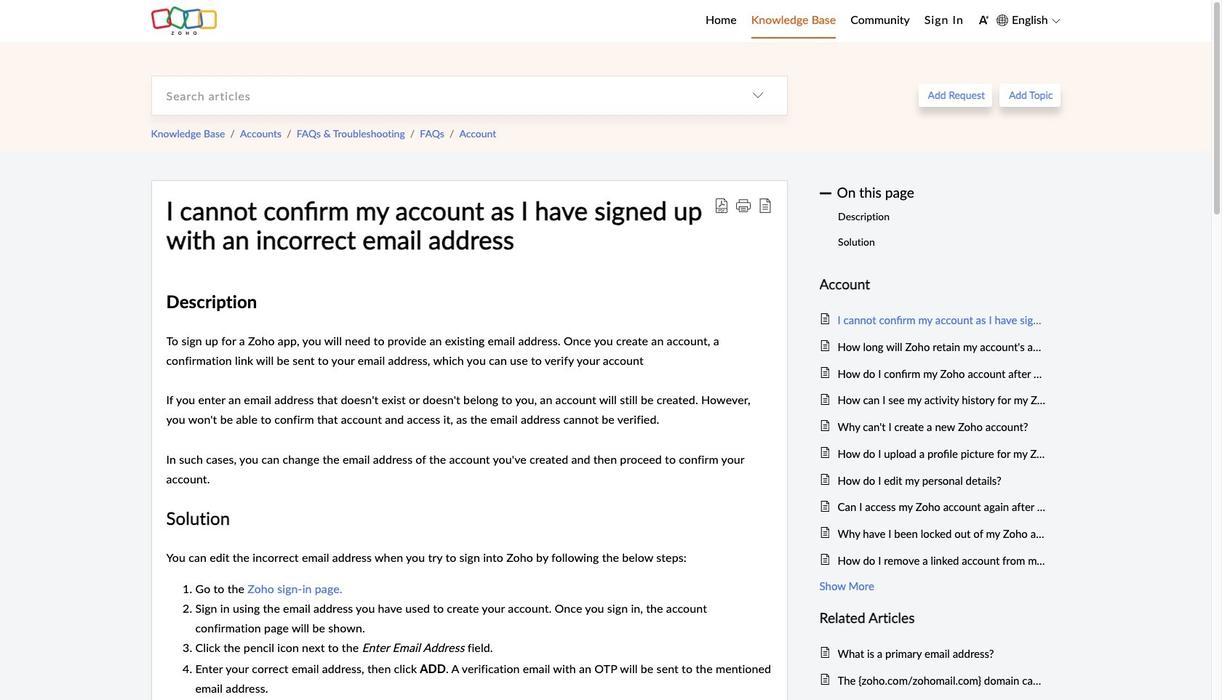 Task type: locate. For each thing, give the bounding box(es) containing it.
1 heading from the top
[[820, 274, 1046, 296]]

1 vertical spatial heading
[[820, 608, 1046, 630]]

user preference element
[[979, 10, 990, 32]]

Search articles field
[[152, 76, 729, 115]]

choose languages element
[[997, 11, 1061, 30]]

heading
[[820, 274, 1046, 296], [820, 608, 1046, 630]]

2 heading from the top
[[820, 608, 1046, 630]]

0 vertical spatial heading
[[820, 274, 1046, 296]]

choose category element
[[729, 76, 787, 115]]



Task type: describe. For each thing, give the bounding box(es) containing it.
reader view image
[[758, 198, 773, 213]]

user preference image
[[979, 15, 990, 25]]

download as pdf image
[[714, 198, 729, 213]]

choose category image
[[752, 90, 764, 101]]



